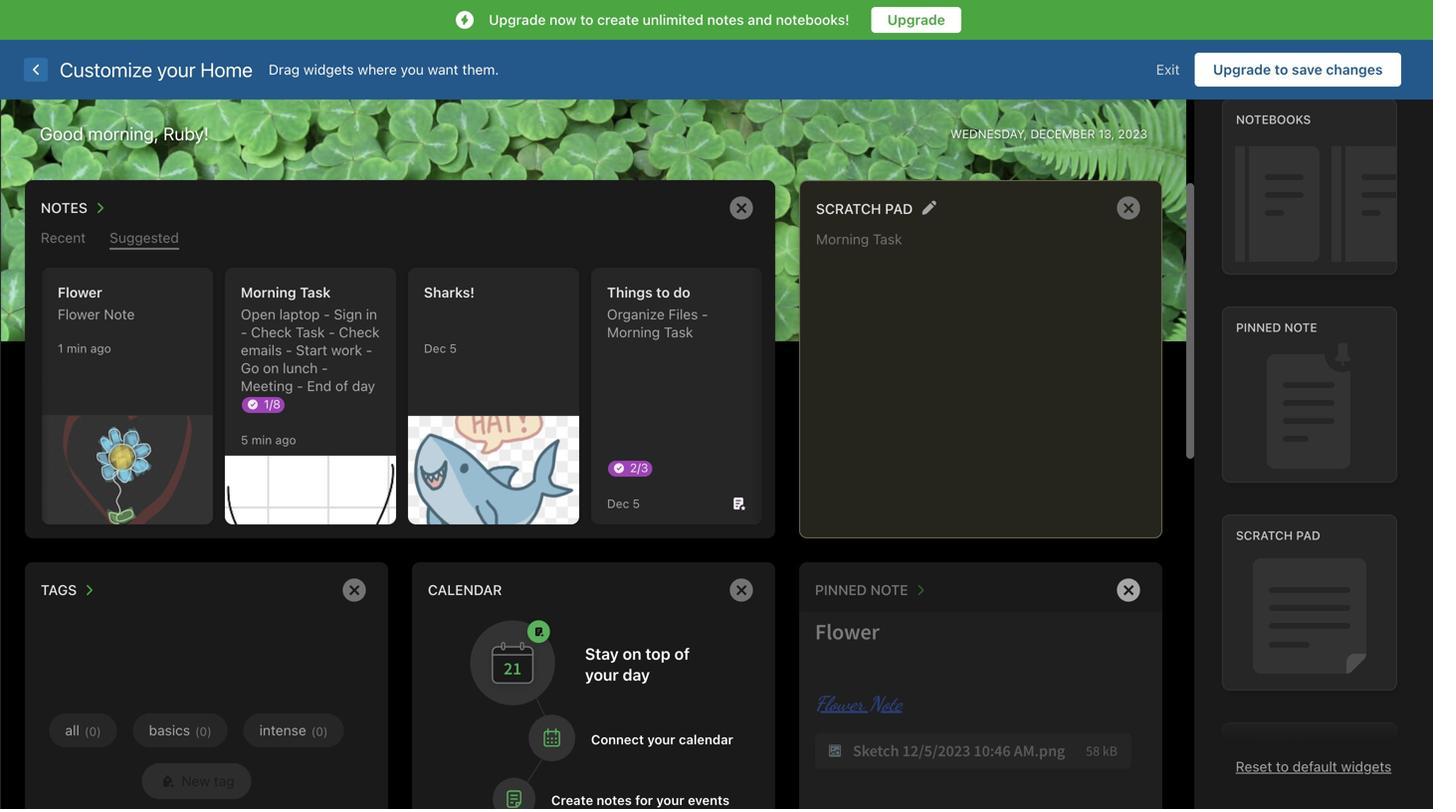 Task type: describe. For each thing, give the bounding box(es) containing it.
drag
[[269, 61, 300, 78]]

reset to default widgets button
[[1236, 758, 1392, 775]]

home
[[200, 58, 253, 81]]

upgrade now to create unlimited notes and notebooks!
[[489, 11, 850, 28]]

you
[[401, 61, 424, 78]]

ruby!
[[163, 123, 209, 144]]

morning,
[[88, 123, 159, 144]]

upgrade for upgrade now to create unlimited notes and notebooks!
[[489, 11, 546, 28]]

notebooks
[[1236, 112, 1311, 126]]

edit widget title image
[[922, 200, 937, 215]]

customize
[[60, 58, 152, 81]]

exit button
[[1141, 53, 1195, 87]]

1 vertical spatial pad
[[1296, 528, 1320, 542]]

want
[[428, 61, 458, 78]]

reset to default widgets
[[1236, 758, 1392, 775]]

december
[[1030, 127, 1095, 141]]

to for upgrade
[[1275, 61, 1288, 78]]

upgrade to save changes
[[1213, 61, 1383, 78]]

wednesday,
[[951, 127, 1027, 141]]

2023
[[1118, 127, 1147, 141]]

upgrade to save changes button
[[1195, 53, 1401, 87]]

customize your home
[[60, 58, 253, 81]]

now
[[549, 11, 577, 28]]

2 remove image from the left
[[1109, 570, 1148, 610]]

good morning, ruby!
[[40, 123, 209, 144]]

shortcuts
[[1236, 736, 1310, 750]]

create
[[597, 11, 639, 28]]



Task type: vqa. For each thing, say whether or not it's contained in the screenshot.
'Add Tag' field
no



Task type: locate. For each thing, give the bounding box(es) containing it.
widgets
[[303, 61, 354, 78], [1341, 758, 1392, 775]]

and
[[748, 11, 772, 28]]

to down shortcuts
[[1276, 758, 1289, 775]]

13,
[[1098, 127, 1115, 141]]

drag widgets where you want them.
[[269, 61, 499, 78]]

1 horizontal spatial upgrade
[[887, 11, 945, 28]]

0 horizontal spatial widgets
[[303, 61, 354, 78]]

1 horizontal spatial scratch
[[1236, 528, 1293, 542]]

0 horizontal spatial scratch pad
[[816, 200, 913, 217]]

upgrade inside button
[[1213, 61, 1271, 78]]

upgrade button
[[871, 7, 961, 33]]

1 remove image from the left
[[334, 570, 374, 610]]

upgrade
[[489, 11, 546, 28], [887, 11, 945, 28], [1213, 61, 1271, 78]]

scratch
[[816, 200, 881, 217], [1236, 528, 1293, 542]]

1 horizontal spatial remove image
[[1109, 570, 1148, 610]]

1 horizontal spatial pad
[[1296, 528, 1320, 542]]

upgrade for upgrade to save changes
[[1213, 61, 1271, 78]]

1 vertical spatial to
[[1275, 61, 1288, 78]]

pad inside button
[[885, 200, 913, 217]]

1 horizontal spatial scratch pad
[[1236, 528, 1320, 542]]

1 vertical spatial scratch
[[1236, 528, 1293, 542]]

0 vertical spatial pad
[[885, 200, 913, 217]]

default
[[1293, 758, 1337, 775]]

changes
[[1326, 61, 1383, 78]]

scratch pad button
[[816, 195, 913, 221]]

0 vertical spatial scratch pad
[[816, 200, 913, 217]]

to right now
[[580, 11, 594, 28]]

wednesday, december 13, 2023
[[951, 127, 1147, 141]]

widgets right drag
[[303, 61, 354, 78]]

0 horizontal spatial remove image
[[334, 570, 374, 610]]

to
[[580, 11, 594, 28], [1275, 61, 1288, 78], [1276, 758, 1289, 775]]

pinned
[[1236, 320, 1281, 334]]

good
[[40, 123, 83, 144]]

them.
[[462, 61, 499, 78]]

widgets right default
[[1341, 758, 1392, 775]]

exit
[[1156, 61, 1180, 78]]

to inside button
[[1275, 61, 1288, 78]]

unlimited
[[643, 11, 704, 28]]

pad
[[885, 200, 913, 217], [1296, 528, 1320, 542]]

0 vertical spatial widgets
[[303, 61, 354, 78]]

note
[[1284, 320, 1317, 334]]

2 vertical spatial to
[[1276, 758, 1289, 775]]

upgrade for upgrade
[[887, 11, 945, 28]]

save
[[1292, 61, 1322, 78]]

remove image
[[722, 188, 761, 228], [1109, 188, 1148, 228], [722, 570, 761, 610]]

notes
[[707, 11, 744, 28]]

notebooks!
[[776, 11, 850, 28]]

1 vertical spatial widgets
[[1341, 758, 1392, 775]]

1 vertical spatial scratch pad
[[1236, 528, 1320, 542]]

upgrade inside 'button'
[[887, 11, 945, 28]]

scratch pad
[[816, 200, 913, 217], [1236, 528, 1320, 542]]

remove image
[[334, 570, 374, 610], [1109, 570, 1148, 610]]

scratch inside button
[[816, 200, 881, 217]]

0 horizontal spatial upgrade
[[489, 11, 546, 28]]

pinned note
[[1236, 320, 1317, 334]]

0 vertical spatial to
[[580, 11, 594, 28]]

your
[[157, 58, 196, 81]]

0 vertical spatial scratch
[[816, 200, 881, 217]]

to for reset
[[1276, 758, 1289, 775]]

1 horizontal spatial widgets
[[1341, 758, 1392, 775]]

reset
[[1236, 758, 1272, 775]]

2 horizontal spatial upgrade
[[1213, 61, 1271, 78]]

0 horizontal spatial scratch
[[816, 200, 881, 217]]

to left "save"
[[1275, 61, 1288, 78]]

where
[[358, 61, 397, 78]]

0 horizontal spatial pad
[[885, 200, 913, 217]]



